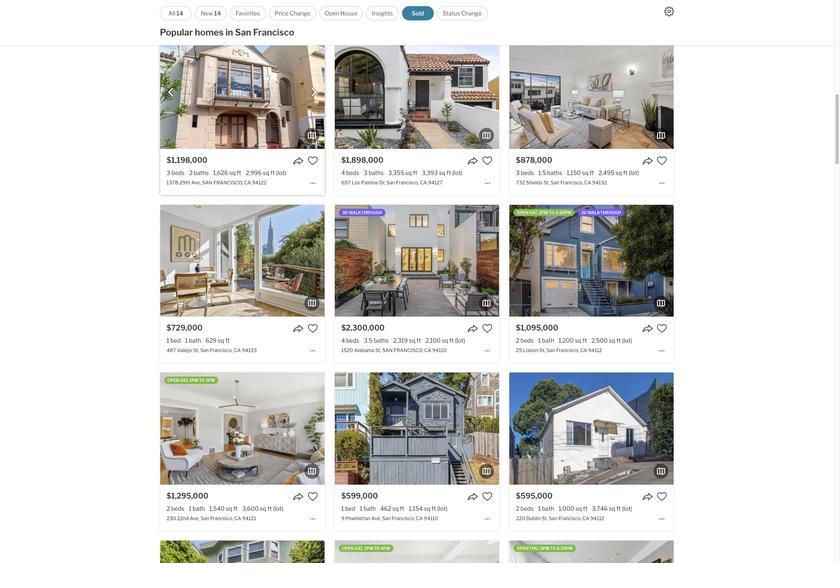 Task type: vqa. For each thing, say whether or not it's contained in the screenshot.
fourth ▾ from right
no



Task type: locate. For each thing, give the bounding box(es) containing it.
favorite button image for $1,295,000
[[308, 491, 318, 502]]

ft right "2,100"
[[450, 337, 454, 344]]

1 horizontal spatial 1 bed
[[342, 505, 356, 512]]

2pm left "4pm"
[[364, 546, 374, 551]]

3,355 sq ft
[[389, 169, 418, 176]]

open left thu,
[[517, 546, 529, 551]]

favorite button image for $1,898,000
[[483, 156, 493, 166]]

1 vertical spatial 1 bed
[[342, 505, 356, 512]]

sat,
[[530, 210, 538, 215], [180, 378, 189, 383], [355, 546, 364, 551]]

0 vertical spatial francisco,
[[214, 180, 243, 186]]

favorite button checkbox for $599,000
[[483, 491, 493, 502]]

open for open thu, 5pm to 6:30pm
[[517, 546, 529, 551]]

1 for $1,095,000
[[539, 337, 541, 344]]

1 down $1,095,000
[[539, 337, 541, 344]]

photo of 801 38th ave, san francisco, ca 94121 image
[[345, 541, 510, 563], [510, 541, 675, 563], [674, 541, 839, 563]]

sq for 2,100
[[442, 337, 449, 344]]

baths right 3.5
[[374, 337, 389, 344]]

1 vertical spatial 4 beds
[[342, 169, 360, 176]]

(lot) for $1,898,000
[[453, 169, 463, 176]]

ft for 629 sq ft
[[226, 337, 230, 344]]

3,393 sq ft (lot)
[[422, 169, 463, 176]]

ca for $2,300,000
[[425, 348, 432, 354]]

3 for 1,626 sq ft
[[167, 169, 170, 176]]

0 horizontal spatial sat,
[[180, 378, 189, 383]]

1 bed
[[167, 337, 181, 344], [342, 505, 356, 512]]

francisco, for $2,300,000
[[394, 348, 424, 354]]

bath up powhattan on the bottom left of the page
[[364, 505, 376, 512]]

ft right 2,500
[[617, 337, 621, 344]]

3pm
[[206, 378, 215, 383]]

ft up the 94132
[[590, 169, 595, 176]]

1 change from the left
[[290, 10, 311, 17]]

1 photo of 732 shields st, san francisco, ca 94132 image from the left
[[345, 37, 510, 149]]

francisco, down 1,000 sq ft
[[559, 515, 582, 522]]

beds for $1,295,000
[[171, 505, 185, 512]]

favorite button image
[[308, 156, 318, 166], [483, 491, 493, 502]]

3,881
[[422, 1, 437, 8]]

san
[[209, 12, 218, 18], [385, 12, 394, 18], [235, 27, 252, 38], [387, 180, 395, 186], [551, 180, 560, 186], [200, 348, 209, 354], [547, 348, 556, 354], [201, 515, 210, 522], [383, 515, 391, 522], [549, 515, 558, 522]]

beds for $1,095,000
[[521, 337, 534, 344]]

1 horizontal spatial change
[[462, 10, 482, 17]]

ca left the 94132
[[585, 180, 592, 186]]

palmos
[[362, 180, 379, 186]]

All radio
[[160, 6, 192, 20]]

sq right 1,154
[[424, 505, 431, 512]]

3 4 beds from the top
[[342, 337, 360, 344]]

1 4 from the top
[[342, 1, 345, 8]]

3 photo of 1520 alabama st, san francisco, ca 94110 image from the left
[[500, 205, 664, 317]]

1 walkthrough from the left
[[349, 210, 382, 215]]

94112
[[589, 348, 603, 354], [591, 515, 605, 522]]

favorite button checkbox
[[657, 156, 668, 166], [483, 491, 493, 502]]

0 vertical spatial san
[[202, 180, 213, 186]]

1,540
[[210, 505, 225, 512]]

ca left 94131
[[243, 12, 250, 18]]

94124
[[427, 12, 442, 18]]

1 bath for $729,000
[[185, 337, 201, 344]]

ave, right "29th"
[[191, 180, 201, 186]]

(lot) right 2,500
[[623, 337, 633, 344]]

3 beds up 1378
[[167, 169, 185, 176]]

1 for $1,295,000
[[189, 505, 192, 512]]

st, down 1.5 baths
[[544, 180, 550, 186]]

1,540 sq ft
[[210, 505, 238, 512]]

3 up palmos on the left top of page
[[364, 169, 368, 176]]

bath
[[189, 337, 201, 344], [543, 337, 555, 344], [193, 505, 205, 512], [364, 505, 376, 512], [543, 505, 555, 512]]

ca down 1,200 sq ft
[[581, 348, 588, 354]]

0 horizontal spatial francisco,
[[214, 180, 243, 186]]

0 vertical spatial bed
[[171, 337, 181, 344]]

lisbon
[[524, 348, 539, 354]]

1 vertical spatial 94112
[[591, 515, 605, 522]]

beds up 22nd
[[171, 505, 185, 512]]

0 vertical spatial 4
[[342, 1, 345, 8]]

photo of 1520 alabama st, san francisco, ca 94110 image
[[171, 205, 335, 317], [335, 205, 500, 317], [500, 205, 664, 317]]

sq for 1,427
[[229, 1, 235, 8]]

14
[[177, 10, 183, 17], [214, 10, 221, 17]]

photo of 1378 29th ave, san francisco, ca 94122 image
[[0, 37, 160, 149], [160, 37, 325, 149], [325, 37, 489, 149]]

1 horizontal spatial 2pm
[[539, 210, 549, 215]]

1 2 baths from the top
[[189, 1, 209, 8]]

ft up sold
[[413, 1, 417, 8]]

1 vertical spatial favorite button image
[[483, 491, 493, 502]]

Status Change radio
[[437, 6, 488, 20]]

sq right 1,427
[[229, 1, 235, 8]]

ft up status
[[446, 1, 450, 8]]

photo of 732 shields st, san francisco, ca 94132 image
[[345, 37, 510, 149], [510, 37, 675, 149], [674, 37, 839, 149]]

1,154 sq ft (lot)
[[409, 505, 448, 512]]

favorite button image
[[483, 156, 493, 166], [657, 156, 668, 166], [308, 323, 318, 334], [483, 323, 493, 334], [657, 323, 668, 334], [308, 491, 318, 502], [657, 491, 668, 502]]

ca down "2,100"
[[425, 348, 432, 354]]

94112 for $595,000
[[591, 515, 605, 522]]

1 vertical spatial 94110
[[424, 515, 439, 522]]

1 horizontal spatial bed
[[346, 505, 356, 512]]

0 horizontal spatial 14
[[177, 10, 183, 17]]

4 beds for $2,300,000
[[342, 337, 360, 344]]

photo of 25 lisbon st, san francisco, ca 94112 image
[[345, 205, 510, 317], [510, 205, 675, 317], [674, 205, 839, 317]]

2 horizontal spatial sat,
[[530, 210, 538, 215]]

photo of 9 powhattan ave, san francisco, ca 94110 image
[[171, 373, 335, 485], [335, 373, 500, 485], [500, 373, 664, 485]]

sat, for $1,095,000
[[530, 210, 538, 215]]

0 horizontal spatial favorite button checkbox
[[483, 491, 493, 502]]

New radio
[[195, 6, 227, 20]]

ft for 1,150 sq ft
[[590, 169, 595, 176]]

open
[[325, 10, 339, 17]]

2 vertical spatial 4 beds
[[342, 337, 360, 344]]

0 horizontal spatial 2pm
[[364, 546, 374, 551]]

0 horizontal spatial 3d walkthrough
[[342, 210, 382, 215]]

3 baths for 2,282
[[364, 1, 384, 8]]

3 baths up "insights"
[[364, 1, 384, 8]]

favorite button checkbox for $1,198,000
[[308, 156, 318, 166]]

(lot) for $595,000
[[623, 505, 633, 512]]

walkthrough
[[349, 210, 382, 215], [588, 210, 622, 215]]

1 horizontal spatial francisco,
[[394, 348, 424, 354]]

1 vertical spatial francisco,
[[394, 348, 424, 354]]

2 3 baths from the top
[[364, 169, 384, 176]]

2 beds for $1,295,000
[[167, 505, 185, 512]]

beds up los
[[347, 169, 360, 176]]

2 baths for 1,427
[[189, 1, 209, 8]]

st, for $729,000
[[193, 348, 199, 354]]

1 for $729,000
[[185, 337, 188, 344]]

sq for 1,626
[[230, 169, 236, 176]]

1 horizontal spatial sat,
[[355, 546, 364, 551]]

2 2 baths from the top
[[189, 169, 209, 176]]

house
[[341, 10, 358, 17]]

1 photo of 1520 alabama st, san francisco, ca 94110 image from the left
[[171, 205, 335, 317]]

0 vertical spatial sat,
[[530, 210, 538, 215]]

(lot) for $2,300,000
[[455, 337, 466, 344]]

2 up '230'
[[167, 505, 170, 512]]

1 vertical spatial 4
[[342, 169, 345, 176]]

1 bed for $599,000
[[342, 505, 356, 512]]

ft left 3,600
[[234, 505, 238, 512]]

3,746
[[593, 505, 608, 512]]

ft for 2,100 sq ft (lot)
[[450, 337, 454, 344]]

2,495 sq ft (lot)
[[599, 169, 640, 176]]

sat, for $1,295,000
[[180, 378, 189, 383]]

3 up 1378
[[167, 169, 170, 176]]

657
[[342, 180, 351, 186]]

2 beds up 220
[[516, 505, 534, 512]]

1 horizontal spatial 14
[[214, 10, 221, 17]]

14 for all 14
[[177, 10, 183, 17]]

1 bath up powhattan on the bottom left of the page
[[360, 505, 376, 512]]

status
[[443, 10, 461, 17]]

1 vertical spatial 2 baths
[[189, 169, 209, 176]]

san right dublin
[[549, 515, 558, 522]]

1 4 beds from the top
[[342, 1, 360, 8]]

487
[[167, 348, 176, 354]]

2,100 sq ft (lot)
[[426, 337, 466, 344]]

san
[[202, 180, 213, 186], [383, 348, 393, 354]]

2 photo of 801 38th ave, san francisco, ca 94121 image from the left
[[510, 541, 675, 563]]

3 up "bridgeview"
[[364, 1, 368, 8]]

3d walkthrough down the 94132
[[582, 210, 622, 215]]

2 photo of 657 los palmos dr, san francisco, ca 94127 image from the left
[[335, 37, 500, 149]]

2 14 from the left
[[214, 10, 221, 17]]

6:30pm
[[557, 546, 573, 551]]

9 powhattan ave, san francisco, ca 94110
[[342, 515, 439, 522]]

1 vertical spatial bed
[[346, 505, 356, 512]]

st, for $2,300,000
[[376, 348, 382, 354]]

ft left 2,500
[[583, 337, 588, 344]]

3 photo of 657 los palmos dr, san francisco, ca 94127 image from the left
[[500, 37, 664, 149]]

0 horizontal spatial san
[[202, 180, 213, 186]]

open for open sat, 2pm to 4:30pm
[[517, 210, 529, 215]]

3 photo of 487 vallejo st, san francisco, ca 94133 image from the left
[[325, 205, 489, 317]]

1
[[167, 337, 169, 344], [185, 337, 188, 344], [539, 337, 541, 344], [189, 505, 192, 512], [342, 505, 344, 512], [360, 505, 363, 512], [539, 505, 541, 512]]

to left "4pm"
[[375, 546, 380, 551]]

bed up '487' on the bottom left of page
[[171, 337, 181, 344]]

Insights radio
[[367, 6, 399, 20]]

2 baths up new
[[189, 1, 209, 8]]

0 vertical spatial 4 beds
[[342, 1, 360, 8]]

ft for 1,200 sq ft
[[583, 337, 588, 344]]

favorite button image for $878,000
[[657, 156, 668, 166]]

(lot) right 3,600
[[273, 505, 284, 512]]

ft right 629
[[226, 337, 230, 344]]

san for 630 panorama dr, san francisco, ca 94131
[[209, 12, 218, 18]]

san down 1.5 baths
[[551, 180, 560, 186]]

sq right 629
[[218, 337, 224, 344]]

favorite button image for $599,000
[[483, 491, 493, 502]]

14 inside 'all' option
[[177, 10, 183, 17]]

san down 462
[[383, 515, 391, 522]]

open down 732
[[517, 210, 529, 215]]

0 horizontal spatial 3d
[[342, 210, 348, 215]]

1 photo of 220 dublin st, san francisco, ca 94112 image from the left
[[345, 373, 510, 485]]

favorite button checkbox for $1,898,000
[[483, 156, 493, 166]]

1 photo of 230 22nd ave, san francisco, ca 94121 image from the left
[[0, 373, 160, 485]]

0 vertical spatial 2pm
[[539, 210, 549, 215]]

1 vertical spatial san
[[383, 348, 393, 354]]

beds up 1520 at the bottom left of page
[[347, 337, 360, 344]]

2
[[189, 1, 193, 8], [189, 169, 193, 176], [516, 337, 520, 344], [167, 505, 170, 512], [516, 505, 520, 512]]

ft for 3,393 sq ft (lot)
[[447, 169, 451, 176]]

ca left 94133
[[234, 348, 241, 354]]

san down 629
[[200, 348, 209, 354]]

beds up 1378
[[172, 169, 185, 176]]

3 4 from the top
[[342, 337, 345, 344]]

14 down 1,427
[[214, 10, 221, 17]]

ave, right 22nd
[[190, 515, 200, 522]]

bath for $729,000
[[189, 337, 201, 344]]

0 vertical spatial favorite button checkbox
[[657, 156, 668, 166]]

open sat, 2pm to 4:30pm
[[517, 210, 572, 215]]

1 photo of 631 ofarrell st #1606, san francisco, ca 94109 image from the left
[[171, 541, 335, 563]]

1,154
[[409, 505, 423, 512]]

san down 1,427
[[209, 12, 218, 18]]

25
[[516, 348, 523, 354]]

panorama
[[178, 12, 201, 18]]

0 horizontal spatial 1 bed
[[167, 337, 181, 344]]

0 horizontal spatial favorite button image
[[308, 156, 318, 166]]

3,881 sq ft (lot)
[[422, 1, 461, 8]]

4 beds
[[342, 1, 360, 8], [342, 169, 360, 176], [342, 337, 360, 344]]

3 photo of 801 38th ave, san francisco, ca 94121 image from the left
[[674, 541, 839, 563]]

(lot)
[[275, 1, 286, 8], [451, 1, 461, 8], [276, 169, 287, 176], [453, 169, 463, 176], [629, 169, 640, 176], [455, 337, 466, 344], [623, 337, 633, 344], [273, 505, 284, 512], [438, 505, 448, 512], [623, 505, 633, 512]]

favorite button checkbox for $878,000
[[657, 156, 668, 166]]

2 for $1,295,000
[[167, 505, 170, 512]]

3 for 1,150 sq ft
[[516, 169, 520, 176]]

1 bath down $1,095,000
[[539, 337, 555, 344]]

ft right 3,600
[[268, 505, 272, 512]]

price change
[[275, 10, 311, 17]]

1520
[[342, 348, 353, 354]]

2 3d from the left
[[582, 210, 587, 215]]

0 horizontal spatial bed
[[171, 337, 181, 344]]

change inside the price change "radio"
[[290, 10, 311, 17]]

sq up 94127
[[439, 169, 446, 176]]

francisco,
[[214, 180, 243, 186], [394, 348, 424, 354]]

francisco, down 629 sq ft
[[210, 348, 233, 354]]

ft left "2,100"
[[417, 337, 421, 344]]

beds up dublin
[[521, 505, 534, 512]]

ft for 2,282 sq ft
[[413, 1, 417, 8]]

st, right lisbon
[[540, 348, 546, 354]]

1 horizontal spatial 3d
[[582, 210, 587, 215]]

sq right 3,746
[[610, 505, 616, 512]]

1 bath for $1,095,000
[[539, 337, 555, 344]]

ca for $599,000
[[416, 515, 423, 522]]

0 vertical spatial 94110
[[433, 348, 447, 354]]

(lot) for $599,000
[[438, 505, 448, 512]]

ft right 3,746
[[617, 505, 622, 512]]

$2,300,000
[[342, 324, 385, 332]]

sq for 3,393
[[439, 169, 446, 176]]

homes
[[195, 27, 224, 38]]

94110 down 2,100 sq ft (lot)
[[433, 348, 447, 354]]

2 up 220
[[516, 505, 520, 512]]

sq right 2,282
[[405, 1, 411, 8]]

0 vertical spatial 3 baths
[[364, 1, 384, 8]]

0 vertical spatial favorite button image
[[308, 156, 318, 166]]

sq for 2,500
[[610, 337, 616, 344]]

14 inside new option
[[214, 10, 221, 17]]

photo of 487 vallejo st, san francisco, ca 94133 image
[[0, 205, 160, 317], [160, 205, 325, 317], [325, 205, 489, 317]]

alabama
[[354, 348, 375, 354]]

3 beds for $878,000
[[516, 169, 534, 176]]

230
[[167, 515, 176, 522]]

$1,095,000
[[516, 324, 559, 332]]

open house
[[325, 10, 358, 17]]

462 sq ft
[[381, 505, 405, 512]]

photo of 650 23rd ave, san francisco, ca 94121 image
[[0, 541, 160, 563], [160, 541, 325, 563], [325, 541, 489, 563]]

favorites
[[236, 10, 260, 17]]

sat, left '1pm' in the bottom of the page
[[180, 378, 189, 383]]

1 3 baths from the top
[[364, 1, 384, 8]]

bed for $599,000
[[346, 505, 356, 512]]

732
[[516, 180, 525, 186]]

insights
[[372, 10, 393, 17]]

favorite button image for $1,095,000
[[657, 323, 668, 334]]

ft for 1,000 sq ft
[[584, 505, 588, 512]]

2 up panorama
[[189, 1, 193, 8]]

Open House radio
[[320, 6, 363, 20]]

san for 25 lisbon st, san francisco, ca 94112
[[547, 348, 556, 354]]

2 beds up '230'
[[167, 505, 185, 512]]

photo of 657 los palmos dr, san francisco, ca 94127 image
[[171, 37, 335, 149], [335, 37, 500, 149], [500, 37, 664, 149]]

francisco,
[[219, 12, 242, 18], [395, 12, 418, 18], [397, 180, 419, 186], [561, 180, 584, 186], [210, 348, 233, 354], [557, 348, 580, 354], [211, 515, 233, 522], [392, 515, 415, 522], [559, 515, 582, 522]]

sq for 1,200
[[576, 337, 582, 344]]

Favorites radio
[[230, 6, 266, 20]]

3
[[167, 1, 170, 8], [364, 1, 368, 8], [167, 169, 170, 176], [364, 169, 368, 176], [516, 169, 520, 176]]

9
[[342, 515, 345, 522]]

baths for $1,198,000
[[194, 169, 209, 176]]

ft
[[237, 1, 241, 8], [270, 1, 274, 8], [413, 1, 417, 8], [446, 1, 450, 8], [237, 169, 241, 176], [271, 169, 275, 176], [413, 169, 418, 176], [447, 169, 451, 176], [590, 169, 595, 176], [624, 169, 628, 176], [226, 337, 230, 344], [417, 337, 421, 344], [450, 337, 454, 344], [583, 337, 588, 344], [617, 337, 621, 344], [234, 505, 238, 512], [268, 505, 272, 512], [400, 505, 405, 512], [432, 505, 436, 512], [584, 505, 588, 512], [617, 505, 622, 512]]

2pm
[[539, 210, 549, 215], [364, 546, 374, 551]]

beds up the all 14
[[172, 1, 185, 8]]

change right price
[[290, 10, 311, 17]]

2 beds
[[516, 337, 534, 344], [167, 505, 185, 512], [516, 505, 534, 512]]

5pm
[[540, 546, 550, 551]]

st, right vallejo on the bottom
[[193, 348, 199, 354]]

3,746 sq ft (lot)
[[593, 505, 633, 512]]

(lot) right "2,100"
[[455, 337, 466, 344]]

2,495
[[599, 169, 615, 176]]

4
[[342, 1, 345, 8], [342, 169, 345, 176], [342, 337, 345, 344]]

beds
[[172, 1, 185, 8], [347, 1, 360, 8], [172, 169, 185, 176], [347, 169, 360, 176], [521, 169, 534, 176], [347, 337, 360, 344], [521, 337, 534, 344], [171, 505, 185, 512], [521, 505, 534, 512]]

Sold radio
[[402, 6, 434, 20]]

sq for 3,600
[[260, 505, 267, 512]]

3 photo of 220 dublin st, san francisco, ca 94112 image from the left
[[674, 373, 839, 485]]

option group
[[160, 6, 488, 20]]

open sat, 2pm to 4pm
[[342, 546, 391, 551]]

2pm for 4pm
[[364, 546, 374, 551]]

4 up 657
[[342, 169, 345, 176]]

ave, down 462
[[372, 515, 382, 522]]

3 photo of 732 shields st, san francisco, ca 94132 image from the left
[[674, 37, 839, 149]]

4 beds up house
[[342, 1, 360, 8]]

0 vertical spatial 94112
[[589, 348, 603, 354]]

sold
[[412, 10, 424, 17]]

3,355
[[389, 169, 405, 176]]

francisco, down 1,150
[[561, 180, 584, 186]]

status change
[[443, 10, 482, 17]]

0 vertical spatial 1 bed
[[167, 337, 181, 344]]

walkthrough down palmos on the left top of page
[[349, 210, 382, 215]]

photo of 631 ofarrell st #1606, san francisco, ca 94109 image
[[171, 541, 335, 563], [335, 541, 500, 563], [500, 541, 664, 563]]

1 vertical spatial sat,
[[180, 378, 189, 383]]

change right status
[[462, 10, 482, 17]]

ca left "94121"
[[235, 515, 241, 522]]

2 change from the left
[[462, 10, 482, 17]]

0 horizontal spatial walkthrough
[[349, 210, 382, 215]]

94112 for $1,095,000
[[589, 348, 603, 354]]

1378
[[167, 180, 178, 186]]

3 beds up the all 14
[[167, 1, 185, 8]]

baths up 1378 29th ave, san francisco, ca 94122 at the left top
[[194, 169, 209, 176]]

sq right 1,540 on the left bottom of the page
[[226, 505, 232, 512]]

photo of 230 22nd ave, san francisco, ca 94121 image
[[0, 373, 160, 485], [160, 373, 325, 485], [325, 373, 489, 485]]

2 photo of 230 22nd ave, san francisco, ca 94121 image from the left
[[160, 373, 325, 485]]

2 baths
[[189, 1, 209, 8], [189, 169, 209, 176]]

sat, left 4:30pm
[[530, 210, 538, 215]]

1 horizontal spatial walkthrough
[[588, 210, 622, 215]]

1 14 from the left
[[177, 10, 183, 17]]

favorite button image for $1,198,000
[[308, 156, 318, 166]]

dr,
[[202, 12, 208, 18], [378, 12, 384, 18], [380, 180, 386, 186]]

open
[[517, 210, 529, 215], [168, 378, 179, 383], [342, 546, 354, 551], [517, 546, 529, 551]]

ft for 3,297 sq ft (lot)
[[270, 1, 274, 8]]

1 vertical spatial favorite button checkbox
[[483, 491, 493, 502]]

3d right 4:30pm
[[582, 210, 587, 215]]

sq for 462
[[393, 505, 399, 512]]

1 vertical spatial 2pm
[[364, 546, 374, 551]]

3 up the all
[[167, 1, 170, 8]]

1 bath for $599,000
[[360, 505, 376, 512]]

francisco, down 3,355 sq ft
[[397, 180, 419, 186]]

0 vertical spatial 2 baths
[[189, 1, 209, 8]]

94112 down 3,746
[[591, 515, 605, 522]]

629 sq ft
[[206, 337, 230, 344]]

220 dublin st, san francisco, ca 94112
[[516, 515, 605, 522]]

2 vertical spatial 4
[[342, 337, 345, 344]]

change
[[290, 10, 311, 17], [462, 10, 482, 17]]

(lot) right 1,154
[[438, 505, 448, 512]]

ft right 2,996
[[271, 169, 275, 176]]

$599,000
[[342, 492, 378, 500]]

francisco, for $595,000
[[559, 515, 582, 522]]

3,297 sq ft (lot)
[[246, 1, 286, 8]]

1 horizontal spatial 3d walkthrough
[[582, 210, 622, 215]]

sq for 629
[[218, 337, 224, 344]]

sq right 3,297
[[262, 1, 269, 8]]

photo of 220 dublin st, san francisco, ca 94112 image
[[345, 373, 510, 485], [510, 373, 675, 485], [674, 373, 839, 485]]

2 baths up "29th"
[[189, 169, 209, 176]]

sq for 3,297
[[262, 1, 269, 8]]

2 4 from the top
[[342, 169, 345, 176]]

1 horizontal spatial favorite button image
[[483, 491, 493, 502]]

3d walkthrough
[[342, 210, 382, 215], [582, 210, 622, 215]]

favorite button checkbox
[[308, 156, 318, 166], [483, 156, 493, 166], [308, 323, 318, 334], [483, 323, 493, 334], [657, 323, 668, 334], [308, 491, 318, 502], [657, 491, 668, 502]]

1 3d from the left
[[342, 210, 348, 215]]

2 vertical spatial sat,
[[355, 546, 364, 551]]

baths up 732 shields st, san francisco, ca 94132
[[548, 169, 563, 176]]

sq right 2,500
[[610, 337, 616, 344]]

st, right dublin
[[542, 515, 548, 522]]

1 horizontal spatial favorite button checkbox
[[657, 156, 668, 166]]

dr, for 3 baths
[[378, 12, 384, 18]]

change inside status change radio
[[462, 10, 482, 17]]

4 for $1,898,000
[[342, 169, 345, 176]]

sq right 3,355
[[406, 169, 412, 176]]

francisco, down 2,319 sq ft at the bottom of page
[[394, 348, 424, 354]]

2 photo of 631 ofarrell st #1606, san francisco, ca 94109 image from the left
[[335, 541, 500, 563]]

favorite button checkbox for $1,095,000
[[657, 323, 668, 334]]

2 photo of 650 23rd ave, san francisco, ca 94121 image from the left
[[160, 541, 325, 563]]

1 vertical spatial 3 baths
[[364, 169, 384, 176]]

0 horizontal spatial change
[[290, 10, 311, 17]]

1 horizontal spatial san
[[383, 348, 393, 354]]

baths for $2,300,000
[[374, 337, 389, 344]]

2 4 beds from the top
[[342, 169, 360, 176]]



Task type: describe. For each thing, give the bounding box(es) containing it.
3 photo of 650 23rd ave, san francisco, ca 94121 image from the left
[[325, 541, 489, 563]]

1,150
[[567, 169, 582, 176]]

ft for 462 sq ft
[[400, 505, 405, 512]]

Price Change radio
[[269, 6, 316, 20]]

open sat, 1pm to 3pm
[[168, 378, 215, 383]]

2 photo of 1378 29th ave, san francisco, ca 94122 image from the left
[[160, 37, 325, 149]]

3 photo of 230 22nd ave, san francisco, ca 94121 image from the left
[[325, 373, 489, 485]]

all
[[169, 10, 175, 17]]

francisco, for $878,000
[[561, 180, 584, 186]]

favorite button checkbox for $729,000
[[308, 323, 318, 334]]

3 baths for 3,355
[[364, 169, 384, 176]]

25 lisbon st, san francisco, ca 94112
[[516, 348, 603, 354]]

ft for 3,355 sq ft
[[413, 169, 418, 176]]

1pm
[[190, 378, 198, 383]]

3 photo of 9 powhattan ave, san francisco, ca 94110 image from the left
[[500, 373, 664, 485]]

ca for $595,000
[[583, 515, 590, 522]]

2,996
[[246, 169, 262, 176]]

ca for $1,295,000
[[235, 515, 241, 522]]

ft for 3,746 sq ft (lot)
[[617, 505, 622, 512]]

14 for new 14
[[214, 10, 221, 17]]

vallejo
[[177, 348, 192, 354]]

2,282 sq ft
[[389, 1, 417, 8]]

sq for 1,000
[[576, 505, 582, 512]]

22nd
[[177, 515, 189, 522]]

open thu, 5pm to 6:30pm
[[517, 546, 573, 551]]

sq for 3,881
[[438, 1, 444, 8]]

1520 alabama st, san francisco, ca 94110
[[342, 348, 447, 354]]

2 walkthrough from the left
[[588, 210, 622, 215]]

ft for 2,500 sq ft (lot)
[[617, 337, 621, 344]]

ave, for $1,295,000
[[190, 515, 200, 522]]

(lot) up price
[[275, 1, 286, 8]]

popular
[[160, 27, 193, 38]]

462
[[381, 505, 392, 512]]

$878,000
[[516, 156, 553, 164]]

san for 732 shields st, san francisco, ca 94132
[[551, 180, 560, 186]]

2 photo of 9 powhattan ave, san francisco, ca 94110 image from the left
[[335, 373, 500, 485]]

1 photo of 657 los palmos dr, san francisco, ca 94127 image from the left
[[171, 37, 335, 149]]

previous button image
[[167, 88, 175, 97]]

in
[[226, 27, 233, 38]]

san for 230 22nd ave, san francisco, ca 94121
[[201, 515, 210, 522]]

2 photo of 25 lisbon st, san francisco, ca 94112 image from the left
[[510, 205, 675, 317]]

1,150 sq ft
[[567, 169, 595, 176]]

to for 4pm
[[375, 546, 380, 551]]

open for open sat, 1pm to 3pm
[[168, 378, 179, 383]]

bath for $1,295,000
[[193, 505, 205, 512]]

1 bath for $1,295,000
[[189, 505, 205, 512]]

(lot) for $1,095,000
[[623, 337, 633, 344]]

94131
[[251, 12, 265, 18]]

ft for 3,600 sq ft (lot)
[[268, 505, 272, 512]]

dublin
[[527, 515, 541, 522]]

2,319 sq ft
[[394, 337, 421, 344]]

2 photo of 220 dublin st, san francisco, ca 94112 image from the left
[[510, 373, 675, 485]]

94133
[[242, 348, 257, 354]]

1 up '487' on the bottom left of page
[[167, 337, 169, 344]]

ca for $1,095,000
[[581, 348, 588, 354]]

2 up "29th"
[[189, 169, 193, 176]]

sq for 2,319
[[409, 337, 416, 344]]

san for $1,198,000
[[202, 180, 213, 186]]

1 for $599,000
[[360, 505, 363, 512]]

(lot) for $1,295,000
[[273, 505, 284, 512]]

1,427 sq ft
[[213, 1, 241, 8]]

630
[[167, 12, 177, 18]]

3.5 baths
[[364, 337, 389, 344]]

popular homes in san francisco
[[160, 27, 295, 38]]

to for 6:30pm
[[551, 546, 556, 551]]

1,200 sq ft
[[559, 337, 588, 344]]

san right in
[[235, 27, 252, 38]]

next button image
[[310, 88, 318, 97]]

beds for $1,198,000
[[172, 169, 185, 176]]

29th
[[179, 180, 190, 186]]

1 bath for $595,000
[[539, 505, 555, 512]]

beds for $595,000
[[521, 505, 534, 512]]

1.5
[[539, 169, 547, 176]]

baths up "insights"
[[369, 1, 384, 8]]

2 3d walkthrough from the left
[[582, 210, 622, 215]]

2 photo of 1520 alabama st, san francisco, ca 94110 image from the left
[[335, 205, 500, 317]]

1,427
[[213, 1, 228, 8]]

3,600
[[242, 505, 259, 512]]

3 photo of 1378 29th ave, san francisco, ca 94122 image from the left
[[325, 37, 489, 149]]

94127
[[428, 180, 443, 186]]

2,100
[[426, 337, 441, 344]]

sq for 2,996
[[263, 169, 269, 176]]

beds up house
[[347, 1, 360, 8]]

1 photo of 9 powhattan ave, san francisco, ca 94110 image from the left
[[171, 373, 335, 485]]

francisco, down 1,427 sq ft
[[219, 12, 242, 18]]

ft for 1,540 sq ft
[[234, 505, 238, 512]]

1,000 sq ft
[[559, 505, 588, 512]]

2 photo of 732 shields st, san francisco, ca 94132 image from the left
[[510, 37, 675, 149]]

ft for 1,626 sq ft
[[237, 169, 241, 176]]

shields
[[527, 180, 543, 186]]

1 up 9
[[342, 505, 344, 512]]

ca for $729,000
[[234, 348, 241, 354]]

dr, right palmos on the left top of page
[[380, 180, 386, 186]]

94132
[[593, 180, 608, 186]]

francisco
[[253, 27, 295, 38]]

3 for 1,427 sq ft
[[167, 1, 170, 8]]

ca down 3,393 at the right of page
[[420, 180, 427, 186]]

los
[[352, 180, 360, 186]]

st, for $878,000
[[544, 180, 550, 186]]

130 bridgeview dr, san francisco, ca 94124
[[342, 12, 442, 18]]

630 panorama dr, san francisco, ca 94131
[[167, 12, 265, 18]]

new 14
[[201, 10, 221, 17]]

sq for 1,154
[[424, 505, 431, 512]]

$729,000
[[167, 324, 203, 332]]

baths up new
[[194, 1, 209, 8]]

sq for 2,282
[[405, 1, 411, 8]]

3.5
[[364, 337, 373, 344]]

2 photo of 487 vallejo st, san francisco, ca 94133 image from the left
[[160, 205, 325, 317]]

$595,000
[[516, 492, 553, 500]]

favorite button image for $729,000
[[308, 323, 318, 334]]

$1,198,000
[[167, 156, 208, 164]]

change for status change
[[462, 10, 482, 17]]

ave, for $599,000
[[372, 515, 382, 522]]

sq for 2,495
[[616, 169, 623, 176]]

130
[[342, 12, 350, 18]]

sq for 1,540
[[226, 505, 232, 512]]

4pm
[[381, 546, 391, 551]]

san down 3,355
[[387, 180, 395, 186]]

1.5 baths
[[539, 169, 563, 176]]

1 3d walkthrough from the left
[[342, 210, 382, 215]]

94122
[[252, 180, 267, 186]]

629
[[206, 337, 217, 344]]

new
[[201, 10, 213, 17]]

francisco, down 2,282 sq ft
[[395, 12, 418, 18]]

$1,295,000
[[167, 492, 209, 500]]

657 los palmos dr, san francisco, ca 94127
[[342, 180, 443, 186]]

ca for $1,198,000
[[244, 180, 251, 186]]

ft for 1,427 sq ft
[[237, 1, 241, 8]]

1 photo of 801 38th ave, san francisco, ca 94121 image from the left
[[345, 541, 510, 563]]

2,319
[[394, 337, 408, 344]]

thu,
[[530, 546, 540, 551]]

san for $2,300,000
[[383, 348, 393, 354]]

ave, for $1,198,000
[[191, 180, 201, 186]]

dr, for 2 baths
[[202, 12, 208, 18]]

san for 220 dublin st, san francisco, ca 94112
[[549, 515, 558, 522]]

bath for $599,000
[[364, 505, 376, 512]]

1 photo of 1378 29th ave, san francisco, ca 94122 image from the left
[[0, 37, 160, 149]]

change for price change
[[290, 10, 311, 17]]

220
[[516, 515, 526, 522]]

1 photo of 25 lisbon st, san francisco, ca 94112 image from the left
[[345, 205, 510, 317]]

baths for $878,000
[[548, 169, 563, 176]]

ca down the 3,881
[[419, 12, 426, 18]]

230 22nd ave, san francisco, ca 94121
[[167, 515, 256, 522]]

bridgeview
[[351, 12, 377, 18]]

favorite button checkbox for $1,295,000
[[308, 491, 318, 502]]

beds for $878,000
[[521, 169, 534, 176]]

3 photo of 25 lisbon st, san francisco, ca 94112 image from the left
[[674, 205, 839, 317]]

3,393
[[422, 169, 438, 176]]

2,996 sq ft (lot)
[[246, 169, 287, 176]]

beds for $1,898,000
[[347, 169, 360, 176]]

francisco, for $1,295,000
[[211, 515, 233, 522]]

st, for $595,000
[[542, 515, 548, 522]]

2 beds for $595,000
[[516, 505, 534, 512]]

price
[[275, 10, 289, 17]]

to for 4:30pm
[[549, 210, 555, 215]]

favorite button checkbox for $595,000
[[657, 491, 668, 502]]

3,600 sq ft (lot)
[[242, 505, 284, 512]]

1,200
[[559, 337, 574, 344]]

1,000
[[559, 505, 575, 512]]

francisco, for $729,000
[[210, 348, 233, 354]]

option group containing all
[[160, 6, 488, 20]]

487 vallejo st, san francisco, ca 94133
[[167, 348, 257, 354]]

bed for $729,000
[[171, 337, 181, 344]]

1 photo of 650 23rd ave, san francisco, ca 94121 image from the left
[[0, 541, 160, 563]]

94121
[[242, 515, 256, 522]]

$1,898,000
[[342, 156, 384, 164]]

1,626 sq ft
[[213, 169, 241, 176]]

san for 130 bridgeview dr, san francisco, ca 94124
[[385, 12, 394, 18]]

sq for 3,746
[[610, 505, 616, 512]]

all 14
[[169, 10, 183, 17]]

sq for 3,355
[[406, 169, 412, 176]]

3 photo of 631 ofarrell st #1606, san francisco, ca 94109 image from the left
[[500, 541, 664, 563]]

2 for $595,000
[[516, 505, 520, 512]]

open for open sat, 2pm to 4pm
[[342, 546, 354, 551]]

(lot) up status
[[451, 1, 461, 8]]

powhattan
[[346, 515, 371, 522]]

2 for $1,095,000
[[516, 337, 520, 344]]

1 photo of 487 vallejo st, san francisco, ca 94133 image from the left
[[0, 205, 160, 317]]

beds for $2,300,000
[[347, 337, 360, 344]]

2,282
[[389, 1, 404, 8]]

(lot) for $1,198,000
[[276, 169, 287, 176]]



